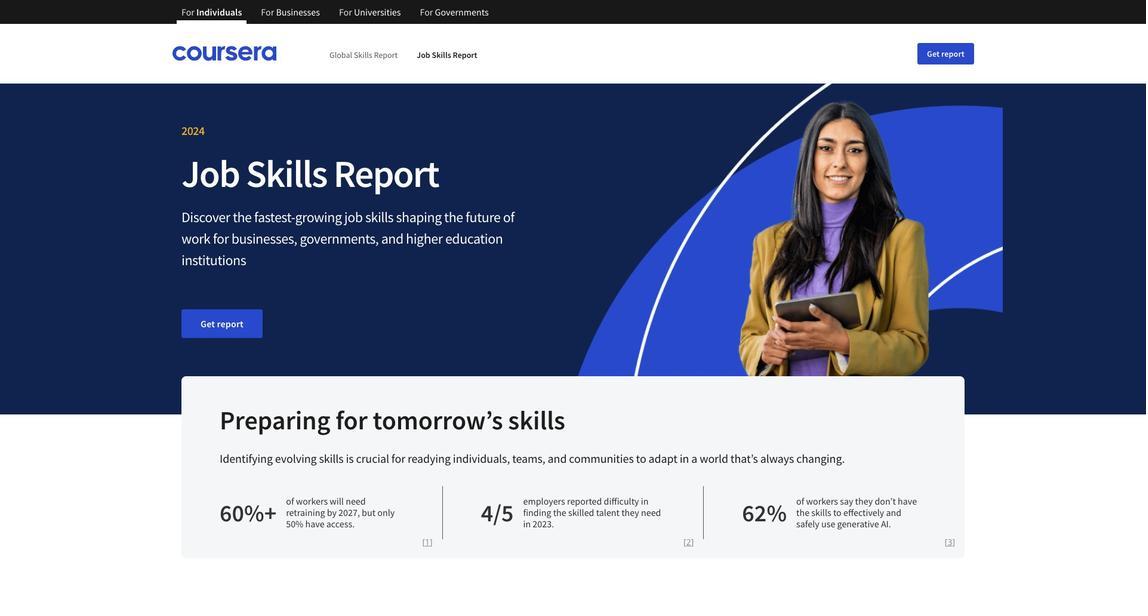 Task type: vqa. For each thing, say whether or not it's contained in the screenshot.
UPSKILLING
no



Task type: describe. For each thing, give the bounding box(es) containing it.
identifying
[[220, 451, 273, 466]]

1 vertical spatial and
[[548, 451, 567, 466]]

don't
[[875, 495, 896, 507]]

for inside discover the fastest-growing job skills shaping the future of work for businesses, governments, and higher education institutions
[[213, 229, 229, 248]]

changing.
[[797, 451, 845, 466]]

for for businesses
[[261, 6, 274, 18]]

] for 60%+
[[430, 536, 433, 548]]

of workers say they don't have the skills to effectively and safely use generative ai.
[[797, 495, 918, 530]]

[ 1 ]
[[423, 536, 433, 548]]

the inside employers reported difficulty in finding the skilled talent they need in 2023.
[[554, 507, 567, 518]]

always
[[761, 451, 795, 466]]

of inside discover the fastest-growing job skills shaping the future of work for businesses, governments, and higher education institutions
[[503, 208, 515, 226]]

skills left is
[[319, 451, 344, 466]]

global skills report link
[[330, 49, 398, 60]]

generative
[[838, 518, 880, 530]]

[ for 4/5
[[684, 536, 687, 548]]

] for 4/5
[[692, 536, 694, 548]]

world
[[700, 451, 729, 466]]

job skills report link
[[417, 49, 478, 60]]

for individuals
[[182, 6, 242, 18]]

need inside 'of workers will need retraining by 2027, but only 50% have access.'
[[346, 495, 366, 507]]

finding
[[524, 507, 552, 518]]

1 horizontal spatial in
[[641, 495, 649, 507]]

0 vertical spatial job
[[417, 49, 430, 60]]

report for the global skills report link
[[374, 49, 398, 60]]

tomorrow's
[[373, 404, 503, 437]]

employers
[[524, 495, 566, 507]]

coursera logo image
[[172, 46, 277, 61]]

4/5
[[481, 498, 514, 528]]

fastest-
[[254, 208, 295, 226]]

] for 62%
[[953, 536, 956, 548]]

global skills report
[[330, 49, 398, 60]]

need inside employers reported difficulty in finding the skilled talent they need in 2023.
[[641, 507, 662, 518]]

preparing
[[220, 404, 331, 437]]

discover
[[182, 208, 230, 226]]

get report for the get report link
[[201, 318, 244, 330]]

preparing for tomorrow's skills
[[220, 404, 566, 437]]

for for individuals
[[182, 6, 195, 18]]

skills for the job skills report link
[[432, 49, 451, 60]]

2
[[687, 536, 692, 548]]

work
[[182, 229, 211, 248]]

job
[[345, 208, 363, 226]]

skills up identifying evolving skills is crucial for readying individuals, teams, and communities to adapt in a world that's always changing.
[[508, 404, 566, 437]]

the up businesses,
[[233, 208, 252, 226]]

universities
[[354, 6, 401, 18]]

get for the get report link
[[201, 318, 215, 330]]

get for 'get report' button
[[928, 48, 940, 59]]

growing
[[295, 208, 342, 226]]

to inside of workers say they don't have the skills to effectively and safely use generative ai.
[[834, 507, 842, 518]]

3
[[948, 536, 953, 548]]

higher
[[406, 229, 443, 248]]

discover the fastest-growing job skills shaping the future of work for businesses, governments, and higher education institutions
[[182, 208, 515, 269]]

1 vertical spatial for
[[336, 404, 368, 437]]

of workers will need retraining by 2027, but only 50% have access.
[[286, 495, 395, 530]]

institutions
[[182, 251, 246, 269]]

1 vertical spatial job skills report
[[182, 149, 439, 197]]

of for 62%
[[797, 495, 805, 507]]

report up job
[[334, 149, 439, 197]]

report for 'get report' button
[[942, 48, 965, 59]]

skills inside of workers say they don't have the skills to effectively and safely use generative ai.
[[812, 507, 832, 518]]

for for governments
[[420, 6, 433, 18]]

readying
[[408, 451, 451, 466]]

report for the get report link
[[217, 318, 244, 330]]

difficulty
[[604, 495, 639, 507]]

is
[[346, 451, 354, 466]]

for governments
[[420, 6, 489, 18]]

and inside of workers say they don't have the skills to effectively and safely use generative ai.
[[887, 507, 902, 518]]

they inside of workers say they don't have the skills to effectively and safely use generative ai.
[[856, 495, 873, 507]]

workers for 60%+
[[296, 495, 328, 507]]

the left "future"
[[444, 208, 463, 226]]

and inside discover the fastest-growing job skills shaping the future of work for businesses, governments, and higher education institutions
[[381, 229, 404, 248]]



Task type: locate. For each thing, give the bounding box(es) containing it.
of up 50%
[[286, 495, 294, 507]]

skills right job
[[365, 208, 394, 226]]

1 horizontal spatial job
[[417, 49, 430, 60]]

]
[[430, 536, 433, 548], [692, 536, 694, 548], [953, 536, 956, 548]]

in left a
[[680, 451, 690, 466]]

for right crucial
[[392, 451, 406, 466]]

for for universities
[[339, 6, 352, 18]]

2 [ from the left
[[684, 536, 687, 548]]

get report
[[928, 48, 965, 59], [201, 318, 244, 330]]

1 horizontal spatial workers
[[807, 495, 839, 507]]

1 [ from the left
[[423, 536, 425, 548]]

1
[[425, 536, 430, 548]]

0 vertical spatial for
[[213, 229, 229, 248]]

for
[[213, 229, 229, 248], [336, 404, 368, 437], [392, 451, 406, 466]]

employers reported difficulty in finding the skilled talent they need in 2023.
[[524, 495, 662, 530]]

for left individuals
[[182, 6, 195, 18]]

0 horizontal spatial [
[[423, 536, 425, 548]]

governments,
[[300, 229, 379, 248]]

1 vertical spatial have
[[306, 518, 325, 530]]

0 vertical spatial have
[[898, 495, 918, 507]]

1 horizontal spatial of
[[503, 208, 515, 226]]

crucial
[[356, 451, 389, 466]]

for businesses
[[261, 6, 320, 18]]

1 vertical spatial to
[[834, 507, 842, 518]]

effectively
[[844, 507, 885, 518]]

report for the job skills report link
[[453, 49, 478, 60]]

get report button
[[918, 43, 975, 64]]

evolving
[[275, 451, 317, 466]]

of inside of workers say they don't have the skills to effectively and safely use generative ai.
[[797, 495, 805, 507]]

1 workers from the left
[[296, 495, 328, 507]]

get report link
[[182, 309, 263, 338]]

3 [ from the left
[[945, 536, 948, 548]]

job down for governments at the left of the page
[[417, 49, 430, 60]]

of up safely
[[797, 495, 805, 507]]

get
[[928, 48, 940, 59], [201, 318, 215, 330]]

62%
[[743, 498, 787, 528]]

they
[[856, 495, 873, 507], [622, 507, 640, 518]]

0 horizontal spatial to
[[636, 451, 647, 466]]

businesses
[[276, 6, 320, 18]]

0 horizontal spatial for
[[213, 229, 229, 248]]

1 horizontal spatial to
[[834, 507, 842, 518]]

in right difficulty
[[641, 495, 649, 507]]

job skills report
[[417, 49, 478, 60], [182, 149, 439, 197]]

future
[[466, 208, 501, 226]]

1 horizontal spatial need
[[641, 507, 662, 518]]

1 horizontal spatial get report
[[928, 48, 965, 59]]

1 horizontal spatial for
[[336, 404, 368, 437]]

a
[[692, 451, 698, 466]]

job skills report down for governments at the left of the page
[[417, 49, 478, 60]]

businesses,
[[232, 229, 297, 248]]

skills down for governments at the left of the page
[[432, 49, 451, 60]]

ai.
[[882, 518, 892, 530]]

the left skilled
[[554, 507, 567, 518]]

shaping
[[396, 208, 442, 226]]

identifying evolving skills is crucial for readying individuals, teams, and communities to adapt in a world that's always changing.
[[220, 451, 845, 466]]

workers left will
[[296, 495, 328, 507]]

0 vertical spatial get
[[928, 48, 940, 59]]

1 vertical spatial job
[[182, 149, 240, 197]]

0 vertical spatial get report
[[928, 48, 965, 59]]

report down the universities
[[374, 49, 398, 60]]

0 horizontal spatial get
[[201, 318, 215, 330]]

in left the 2023.
[[524, 518, 531, 530]]

only
[[378, 507, 395, 518]]

need right will
[[346, 495, 366, 507]]

1 horizontal spatial skills
[[354, 49, 373, 60]]

adapt
[[649, 451, 678, 466]]

retraining
[[286, 507, 325, 518]]

1 horizontal spatial [
[[684, 536, 687, 548]]

60%+
[[220, 498, 277, 528]]

2 vertical spatial for
[[392, 451, 406, 466]]

access.
[[327, 518, 355, 530]]

skills for the global skills report link
[[354, 49, 373, 60]]

for left businesses
[[261, 6, 274, 18]]

0 horizontal spatial workers
[[296, 495, 328, 507]]

0 vertical spatial to
[[636, 451, 647, 466]]

1 horizontal spatial and
[[548, 451, 567, 466]]

say
[[841, 495, 854, 507]]

[ 3 ]
[[945, 536, 956, 548]]

and
[[381, 229, 404, 248], [548, 451, 567, 466], [887, 507, 902, 518]]

of for 60%+
[[286, 495, 294, 507]]

report
[[374, 49, 398, 60], [453, 49, 478, 60], [334, 149, 439, 197]]

1 horizontal spatial get
[[928, 48, 940, 59]]

skills up the fastest-
[[246, 149, 327, 197]]

need
[[346, 495, 366, 507], [641, 507, 662, 518]]

to left the adapt
[[636, 451, 647, 466]]

2 horizontal spatial of
[[797, 495, 805, 507]]

global
[[330, 49, 352, 60]]

reported
[[567, 495, 602, 507]]

the
[[233, 208, 252, 226], [444, 208, 463, 226], [554, 507, 567, 518], [797, 507, 810, 518]]

have
[[898, 495, 918, 507], [306, 518, 325, 530]]

they right talent
[[622, 507, 640, 518]]

0 horizontal spatial of
[[286, 495, 294, 507]]

for up institutions
[[213, 229, 229, 248]]

and left higher
[[381, 229, 404, 248]]

2 ] from the left
[[692, 536, 694, 548]]

1 ] from the left
[[430, 536, 433, 548]]

0 horizontal spatial in
[[524, 518, 531, 530]]

2 vertical spatial and
[[887, 507, 902, 518]]

and right teams,
[[548, 451, 567, 466]]

report
[[942, 48, 965, 59], [217, 318, 244, 330]]

1 vertical spatial in
[[641, 495, 649, 507]]

1 vertical spatial report
[[217, 318, 244, 330]]

1 horizontal spatial they
[[856, 495, 873, 507]]

0 vertical spatial report
[[942, 48, 965, 59]]

0 horizontal spatial need
[[346, 495, 366, 507]]

report down governments
[[453, 49, 478, 60]]

and right effectively
[[887, 507, 902, 518]]

get report inside button
[[928, 48, 965, 59]]

0 horizontal spatial report
[[217, 318, 244, 330]]

use
[[822, 518, 836, 530]]

of right "future"
[[503, 208, 515, 226]]

have inside 'of workers will need retraining by 2027, but only 50% have access.'
[[306, 518, 325, 530]]

0 horizontal spatial get report
[[201, 318, 244, 330]]

workers inside of workers say they don't have the skills to effectively and safely use generative ai.
[[807, 495, 839, 507]]

2 horizontal spatial ]
[[953, 536, 956, 548]]

for left the universities
[[339, 6, 352, 18]]

1 horizontal spatial have
[[898, 495, 918, 507]]

teams,
[[513, 451, 546, 466]]

1 vertical spatial get report
[[201, 318, 244, 330]]

skills inside discover the fastest-growing job skills shaping the future of work for businesses, governments, and higher education institutions
[[365, 208, 394, 226]]

to left effectively
[[834, 507, 842, 518]]

individuals,
[[453, 451, 510, 466]]

they inside employers reported difficulty in finding the skilled talent they need in 2023.
[[622, 507, 640, 518]]

individuals
[[197, 6, 242, 18]]

2 horizontal spatial in
[[680, 451, 690, 466]]

skills
[[365, 208, 394, 226], [508, 404, 566, 437], [319, 451, 344, 466], [812, 507, 832, 518]]

by
[[327, 507, 337, 518]]

in
[[680, 451, 690, 466], [641, 495, 649, 507], [524, 518, 531, 530]]

workers for 62%
[[807, 495, 839, 507]]

2 horizontal spatial for
[[392, 451, 406, 466]]

the inside of workers say they don't have the skills to effectively and safely use generative ai.
[[797, 507, 810, 518]]

they right say
[[856, 495, 873, 507]]

2024
[[182, 123, 205, 138]]

skilled
[[569, 507, 595, 518]]

0 horizontal spatial skills
[[246, 149, 327, 197]]

safely
[[797, 518, 820, 530]]

need right difficulty
[[641, 507, 662, 518]]

job
[[417, 49, 430, 60], [182, 149, 240, 197]]

governments
[[435, 6, 489, 18]]

have right 50%
[[306, 518, 325, 530]]

for universities
[[339, 6, 401, 18]]

0 horizontal spatial have
[[306, 518, 325, 530]]

have inside of workers say they don't have the skills to effectively and safely use generative ai.
[[898, 495, 918, 507]]

workers
[[296, 495, 328, 507], [807, 495, 839, 507]]

of inside 'of workers will need retraining by 2027, but only 50% have access.'
[[286, 495, 294, 507]]

[
[[423, 536, 425, 548], [684, 536, 687, 548], [945, 536, 948, 548]]

to
[[636, 451, 647, 466], [834, 507, 842, 518]]

2 horizontal spatial skills
[[432, 49, 451, 60]]

skills left say
[[812, 507, 832, 518]]

4 for from the left
[[420, 6, 433, 18]]

0 horizontal spatial they
[[622, 507, 640, 518]]

communities
[[569, 451, 634, 466]]

have right don't
[[898, 495, 918, 507]]

50%
[[286, 518, 304, 530]]

for
[[182, 6, 195, 18], [261, 6, 274, 18], [339, 6, 352, 18], [420, 6, 433, 18]]

2 vertical spatial in
[[524, 518, 531, 530]]

workers inside 'of workers will need retraining by 2027, but only 50% have access.'
[[296, 495, 328, 507]]

0 horizontal spatial and
[[381, 229, 404, 248]]

[ 2 ]
[[684, 536, 694, 548]]

[ for 60%+
[[423, 536, 425, 548]]

get inside button
[[928, 48, 940, 59]]

2 horizontal spatial [
[[945, 536, 948, 548]]

for left governments
[[420, 6, 433, 18]]

get report for 'get report' button
[[928, 48, 965, 59]]

but
[[362, 507, 376, 518]]

banner navigation
[[172, 0, 499, 24]]

3 ] from the left
[[953, 536, 956, 548]]

[ for 62%
[[945, 536, 948, 548]]

workers up use
[[807, 495, 839, 507]]

1 for from the left
[[182, 6, 195, 18]]

job skills report up growing at the left of the page
[[182, 149, 439, 197]]

the left use
[[797, 507, 810, 518]]

2023.
[[533, 518, 554, 530]]

education
[[446, 229, 503, 248]]

0 horizontal spatial ]
[[430, 536, 433, 548]]

for up is
[[336, 404, 368, 437]]

1 horizontal spatial ]
[[692, 536, 694, 548]]

2 workers from the left
[[807, 495, 839, 507]]

of
[[503, 208, 515, 226], [286, 495, 294, 507], [797, 495, 805, 507]]

skills
[[354, 49, 373, 60], [432, 49, 451, 60], [246, 149, 327, 197]]

0 vertical spatial job skills report
[[417, 49, 478, 60]]

2 horizontal spatial and
[[887, 507, 902, 518]]

0 vertical spatial and
[[381, 229, 404, 248]]

0 horizontal spatial job
[[182, 149, 240, 197]]

job up discover at the left top
[[182, 149, 240, 197]]

1 horizontal spatial report
[[942, 48, 965, 59]]

report inside button
[[942, 48, 965, 59]]

will
[[330, 495, 344, 507]]

that's
[[731, 451, 758, 466]]

0 vertical spatial in
[[680, 451, 690, 466]]

2027,
[[339, 507, 360, 518]]

3 for from the left
[[339, 6, 352, 18]]

talent
[[597, 507, 620, 518]]

1 vertical spatial get
[[201, 318, 215, 330]]

skills right global at the left top
[[354, 49, 373, 60]]

2 for from the left
[[261, 6, 274, 18]]



